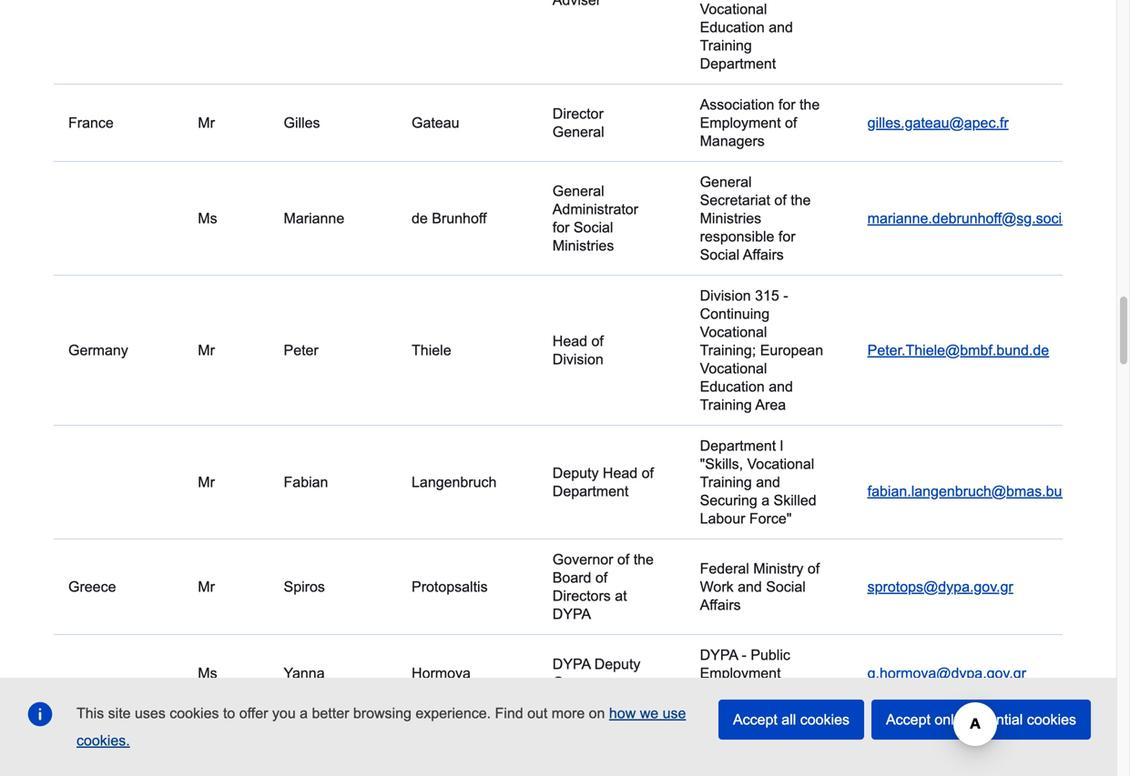 Task type: vqa. For each thing, say whether or not it's contained in the screenshot.


Task type: describe. For each thing, give the bounding box(es) containing it.
cookies for this
[[170, 706, 219, 722]]

innovation
[[728, 761, 796, 777]]

only
[[935, 712, 961, 729]]

affairs inside general secretariat of the ministries responsible for social affairs
[[743, 247, 784, 263]]

langenbruch
[[412, 474, 497, 491]]

directors
[[553, 588, 611, 605]]

cookies for accept
[[1027, 712, 1076, 729]]

association for the employment of managers
[[700, 96, 820, 149]]

training;
[[700, 342, 756, 359]]

peter
[[284, 342, 319, 359]]

for inside the association for the employment of managers
[[779, 96, 796, 113]]

at
[[615, 588, 627, 605]]

marianne.debrunhoff@sg.social.gouv.fr
[[868, 210, 1121, 227]]

sprotops@dypa.gov.gr link
[[868, 579, 1013, 596]]

ministry inside "federal ministry of work and social affairs"
[[753, 561, 804, 577]]

and inside department l "skills, vocational training and securing a skilled labour force"
[[756, 474, 780, 491]]

training inside division 315 - continuing vocational training; european vocational education and training area
[[700, 397, 752, 413]]

g.hormova@dypa.gov.gr
[[868, 666, 1026, 682]]

thiele
[[412, 342, 451, 359]]

better
[[312, 706, 349, 722]]

protopsaltis
[[412, 579, 488, 596]]

division inside head of division
[[553, 351, 604, 368]]

g.hormova@dypa.gov.gr link
[[868, 666, 1026, 682]]

yanna
[[284, 666, 325, 682]]

board
[[553, 570, 591, 586]]

education
[[700, 379, 765, 395]]

cookies.
[[77, 733, 130, 750]]

general administrator for social ministries
[[553, 183, 638, 254]]

how we use cookies.
[[77, 706, 686, 750]]

this
[[77, 706, 104, 722]]

for inside general administrator for social ministries
[[553, 219, 570, 236]]

out
[[527, 706, 548, 722]]

vocational inside department l "skills, vocational training and securing a skilled labour force"
[[747, 456, 815, 473]]

area
[[755, 397, 786, 413]]

deputy head of department
[[553, 465, 654, 500]]

balazs.hanko@kim.gov.hu
[[868, 752, 1038, 769]]

social inside "federal ministry of work and social affairs"
[[766, 579, 806, 596]]

0 vertical spatial vocational
[[700, 324, 767, 340]]

uses
[[135, 706, 166, 722]]

"skills,
[[700, 456, 743, 473]]

offer
[[239, 706, 268, 722]]

director
[[553, 106, 604, 122]]

dypa deputy governor
[[553, 657, 641, 691]]

marianne.debrunhoff@sg.social.gouv.fr link
[[868, 210, 1121, 227]]

greece inside 'dypa - public employment service of greece'
[[769, 684, 817, 700]]

continuing
[[700, 306, 770, 322]]

ministries for of
[[700, 210, 762, 227]]

and inside "federal ministry of work and social affairs"
[[738, 579, 762, 596]]

you
[[272, 706, 296, 722]]

skilled
[[774, 493, 817, 509]]

how we use cookies. link
[[77, 706, 686, 750]]

peter.thiele@bmbf.bund.de
[[868, 342, 1049, 359]]

site
[[108, 706, 131, 722]]

fabian.langenbruch@bmas.bund.de link
[[868, 483, 1099, 500]]

securing
[[700, 493, 757, 509]]

deputy inside dypa deputy governor
[[594, 657, 641, 673]]

ms for marianne
[[198, 210, 217, 227]]

department inside deputy head of department
[[553, 483, 629, 500]]

general secretariat of the ministries responsible for social affairs
[[700, 174, 811, 263]]

essential
[[966, 712, 1023, 729]]

fabian.langenbruch@bmas.bund.de
[[868, 483, 1099, 500]]

france
[[68, 115, 114, 131]]

work
[[700, 579, 734, 596]]

social inside general secretariat of the ministries responsible for social affairs
[[700, 247, 740, 263]]

gateau
[[412, 115, 459, 131]]

mr for gilles
[[198, 115, 215, 131]]

dypa for dypa - public employment service of greece
[[700, 647, 738, 664]]

the for association for the employment of managers
[[800, 96, 820, 113]]

accept all cookies link
[[719, 700, 864, 740]]

on
[[589, 706, 605, 722]]

experience.
[[416, 706, 491, 722]]

of inside deputy head of department
[[642, 465, 654, 482]]

a for skilled
[[762, 493, 770, 509]]

and inside ministry of culture and innovation
[[700, 761, 724, 777]]

germany
[[68, 342, 128, 359]]

division inside division 315 - continuing vocational training; european vocational education and training area
[[700, 288, 751, 304]]

this site uses cookies to offer you a better browsing experience. find out more on
[[77, 706, 609, 722]]

dypa - public employment service of greece
[[700, 647, 817, 700]]

for inside general secretariat of the ministries responsible for social affairs
[[779, 228, 796, 245]]

sprotops@dypa.gov.gr
[[868, 579, 1013, 596]]

spiros
[[284, 579, 325, 596]]

315
[[755, 288, 779, 304]]

find
[[495, 706, 523, 722]]

federal ministry of work and social affairs
[[700, 561, 820, 614]]

employment for managers
[[700, 115, 781, 131]]

gilles.gateau@apec.fr link
[[868, 115, 1009, 131]]

all
[[782, 712, 796, 729]]

department l "skills, vocational training and securing a skilled labour force"
[[700, 438, 817, 527]]

brunhoff
[[432, 210, 487, 227]]



Task type: locate. For each thing, give the bounding box(es) containing it.
- inside division 315 - continuing vocational training; european vocational education and training area
[[783, 288, 788, 304]]

european
[[760, 342, 823, 359]]

1 horizontal spatial -
[[783, 288, 788, 304]]

a for better
[[300, 706, 308, 722]]

0 horizontal spatial social
[[574, 219, 613, 236]]

2 ms from the top
[[198, 666, 217, 682]]

responsible
[[700, 228, 775, 245]]

social down administrator
[[574, 219, 613, 236]]

cookies inside accept all cookies link
[[800, 712, 850, 729]]

0 horizontal spatial cookies
[[170, 706, 219, 722]]

social
[[574, 219, 613, 236], [700, 247, 740, 263], [766, 579, 806, 596]]

general for general administrator for social ministries
[[553, 183, 604, 199]]

accept all cookies
[[733, 712, 850, 729]]

and up skilled
[[756, 474, 780, 491]]

- right 315
[[783, 288, 788, 304]]

1 horizontal spatial division
[[700, 288, 751, 304]]

for down administrator
[[553, 219, 570, 236]]

1 training from the top
[[700, 397, 752, 413]]

public
[[751, 647, 790, 664]]

1 vertical spatial -
[[742, 647, 747, 664]]

secretariat
[[700, 192, 770, 208]]

1 vertical spatial ms
[[198, 666, 217, 682]]

1 accept from the left
[[733, 712, 778, 729]]

de brunhoff
[[412, 210, 487, 227]]

training up securing
[[700, 474, 752, 491]]

governor inside governor of the board of directors at dypa
[[553, 552, 613, 568]]

director general
[[553, 106, 608, 140]]

of inside general secretariat of the ministries responsible for social affairs
[[774, 192, 787, 208]]

employment for of
[[700, 666, 781, 682]]

browsing
[[353, 706, 412, 722]]

a up force"
[[762, 493, 770, 509]]

dypa up service on the bottom right of the page
[[700, 647, 738, 664]]

culture
[[770, 743, 817, 759]]

0 vertical spatial a
[[762, 493, 770, 509]]

accept only essential cookies link
[[872, 700, 1091, 740]]

0 horizontal spatial ministries
[[553, 238, 614, 254]]

governor inside dypa deputy governor
[[553, 675, 613, 691]]

general
[[553, 124, 604, 140], [700, 174, 752, 190], [553, 183, 604, 199]]

1 vertical spatial greece
[[769, 684, 817, 700]]

the inside governor of the board of directors at dypa
[[634, 552, 654, 568]]

ministry up innovation
[[700, 743, 750, 759]]

affairs down responsible
[[743, 247, 784, 263]]

1 horizontal spatial social
[[700, 247, 740, 263]]

employment down association
[[700, 115, 781, 131]]

ministry
[[753, 561, 804, 577], [700, 743, 750, 759]]

0 vertical spatial ministry
[[753, 561, 804, 577]]

social down responsible
[[700, 247, 740, 263]]

2 horizontal spatial cookies
[[1027, 712, 1076, 729]]

1 horizontal spatial ministries
[[700, 210, 762, 227]]

social inside general administrator for social ministries
[[574, 219, 613, 236]]

department
[[700, 438, 776, 454], [553, 483, 629, 500]]

0 vertical spatial deputy
[[553, 465, 599, 482]]

of inside head of division
[[591, 333, 604, 350]]

1 ms from the top
[[198, 210, 217, 227]]

vocational up education
[[700, 361, 767, 377]]

peter.thiele@bmbf.bund.de link
[[868, 342, 1049, 359]]

the for governor of the board of directors at dypa
[[634, 552, 654, 568]]

association
[[700, 96, 775, 113]]

to
[[223, 706, 235, 722]]

vocational down continuing
[[700, 324, 767, 340]]

2 accept from the left
[[886, 712, 931, 729]]

1 horizontal spatial accept
[[886, 712, 931, 729]]

department up board
[[553, 483, 629, 500]]

mr for fabian
[[198, 474, 215, 491]]

employment inside the association for the employment of managers
[[700, 115, 781, 131]]

cookies inside accept only essential cookies link
[[1027, 712, 1076, 729]]

cookies right essential
[[1027, 712, 1076, 729]]

1 horizontal spatial greece
[[769, 684, 817, 700]]

and left innovation
[[700, 761, 724, 777]]

division
[[700, 288, 751, 304], [553, 351, 604, 368]]

0 vertical spatial governor
[[553, 552, 613, 568]]

2 employment from the top
[[700, 666, 781, 682]]

dypa for dypa deputy governor
[[553, 657, 590, 673]]

service
[[700, 684, 749, 700]]

1 vertical spatial ministry
[[700, 743, 750, 759]]

administrator
[[553, 201, 638, 218]]

1 vertical spatial employment
[[700, 666, 781, 682]]

ministry of culture and innovation
[[700, 743, 817, 777]]

accept for accept all cookies
[[733, 712, 778, 729]]

0 vertical spatial employment
[[700, 115, 781, 131]]

mr for peter
[[198, 342, 215, 359]]

2 horizontal spatial social
[[766, 579, 806, 596]]

general inside general secretariat of the ministries responsible for social affairs
[[700, 174, 752, 190]]

for
[[779, 96, 796, 113], [553, 219, 570, 236], [779, 228, 796, 245]]

accept for accept only essential cookies
[[886, 712, 931, 729]]

head of division
[[553, 333, 604, 368]]

for right responsible
[[779, 228, 796, 245]]

0 vertical spatial head
[[553, 333, 587, 350]]

- inside 'dypa - public employment service of greece'
[[742, 647, 747, 664]]

1 vertical spatial department
[[553, 483, 629, 500]]

accept left only on the right
[[886, 712, 931, 729]]

employment
[[700, 115, 781, 131], [700, 666, 781, 682]]

gilles.gateau@apec.fr
[[868, 115, 1009, 131]]

managers
[[700, 133, 765, 149]]

1 horizontal spatial department
[[700, 438, 776, 454]]

1 vertical spatial ministries
[[553, 238, 614, 254]]

dypa inside dypa deputy governor
[[553, 657, 590, 673]]

and inside division 315 - continuing vocational training; european vocational education and training area
[[769, 379, 793, 395]]

ministry inside ministry of culture and innovation
[[700, 743, 750, 759]]

1 vertical spatial a
[[300, 706, 308, 722]]

gilles
[[284, 115, 320, 131]]

affairs inside "federal ministry of work and social affairs"
[[700, 597, 741, 614]]

force"
[[749, 511, 792, 527]]

0 horizontal spatial accept
[[733, 712, 778, 729]]

0 vertical spatial department
[[700, 438, 776, 454]]

department up the "skills,
[[700, 438, 776, 454]]

we
[[640, 706, 659, 722]]

training inside department l "skills, vocational training and securing a skilled labour force"
[[700, 474, 752, 491]]

-
[[783, 288, 788, 304], [742, 647, 747, 664]]

1 vertical spatial training
[[700, 474, 752, 491]]

2 mr from the top
[[198, 342, 215, 359]]

1 vertical spatial division
[[553, 351, 604, 368]]

training down education
[[700, 397, 752, 413]]

2 governor from the top
[[553, 675, 613, 691]]

4 mr from the top
[[198, 579, 215, 596]]

employment inside 'dypa - public employment service of greece'
[[700, 666, 781, 682]]

1 vertical spatial governor
[[553, 675, 613, 691]]

0 horizontal spatial department
[[553, 483, 629, 500]]

1 horizontal spatial affairs
[[743, 247, 784, 263]]

hormova
[[412, 666, 471, 682]]

head
[[553, 333, 587, 350], [603, 465, 638, 482]]

of
[[785, 115, 797, 131], [774, 192, 787, 208], [591, 333, 604, 350], [642, 465, 654, 482], [617, 552, 630, 568], [808, 561, 820, 577], [596, 570, 608, 586], [753, 684, 765, 700], [754, 743, 766, 759]]

cookies left to
[[170, 706, 219, 722]]

dypa up the more
[[553, 657, 590, 673]]

a right you
[[300, 706, 308, 722]]

0 vertical spatial ms
[[198, 210, 217, 227]]

0 vertical spatial greece
[[68, 579, 116, 596]]

how
[[609, 706, 636, 722]]

dypa
[[553, 606, 590, 623], [700, 647, 738, 664], [553, 657, 590, 673]]

1 horizontal spatial a
[[762, 493, 770, 509]]

deputy inside deputy head of department
[[553, 465, 599, 482]]

affairs
[[743, 247, 784, 263], [700, 597, 741, 614]]

general inside general administrator for social ministries
[[553, 183, 604, 199]]

2 vertical spatial vocational
[[747, 456, 815, 473]]

governor up board
[[553, 552, 613, 568]]

head inside deputy head of department
[[603, 465, 638, 482]]

employment up service on the bottom right of the page
[[700, 666, 781, 682]]

use
[[663, 706, 686, 722]]

accept only essential cookies
[[886, 712, 1076, 729]]

ms
[[198, 210, 217, 227], [198, 666, 217, 682]]

0 vertical spatial social
[[574, 219, 613, 236]]

general for general secretariat of the ministries responsible for social affairs
[[700, 174, 752, 190]]

department inside department l "skills, vocational training and securing a skilled labour force"
[[700, 438, 776, 454]]

1 mr from the top
[[198, 115, 215, 131]]

2 vertical spatial social
[[766, 579, 806, 596]]

2 training from the top
[[700, 474, 752, 491]]

marianne
[[284, 210, 349, 227]]

0 vertical spatial division
[[700, 288, 751, 304]]

1 governor from the top
[[553, 552, 613, 568]]

1 vertical spatial social
[[700, 247, 740, 263]]

for right association
[[779, 96, 796, 113]]

dypa inside 'dypa - public employment service of greece'
[[700, 647, 738, 664]]

balazs.hanko@kim.gov.hu link
[[868, 752, 1038, 769]]

0 vertical spatial -
[[783, 288, 788, 304]]

of inside ministry of culture and innovation
[[754, 743, 766, 759]]

accept
[[733, 712, 778, 729], [886, 712, 931, 729]]

ministries
[[700, 210, 762, 227], [553, 238, 614, 254]]

- left public
[[742, 647, 747, 664]]

governor of the board of directors at dypa
[[553, 552, 654, 623]]

general up administrator
[[553, 183, 604, 199]]

0 vertical spatial the
[[800, 96, 820, 113]]

general inside director general
[[553, 124, 604, 140]]

0 horizontal spatial a
[[300, 706, 308, 722]]

0 horizontal spatial head
[[553, 333, 587, 350]]

dypa down directors
[[553, 606, 590, 623]]

0 horizontal spatial division
[[553, 351, 604, 368]]

governor up on at the right
[[553, 675, 613, 691]]

mr
[[198, 115, 215, 131], [198, 342, 215, 359], [198, 474, 215, 491], [198, 579, 215, 596]]

and up area
[[769, 379, 793, 395]]

de
[[412, 210, 428, 227]]

a
[[762, 493, 770, 509], [300, 706, 308, 722]]

ministries down secretariat
[[700, 210, 762, 227]]

0 horizontal spatial -
[[742, 647, 747, 664]]

ministries down administrator
[[553, 238, 614, 254]]

of inside 'dypa - public employment service of greece'
[[753, 684, 765, 700]]

federal
[[700, 561, 749, 577]]

0 vertical spatial training
[[700, 397, 752, 413]]

1 horizontal spatial cookies
[[800, 712, 850, 729]]

1 horizontal spatial head
[[603, 465, 638, 482]]

0 horizontal spatial ministry
[[700, 743, 750, 759]]

ministries inside general secretariat of the ministries responsible for social affairs
[[700, 210, 762, 227]]

vocational
[[700, 324, 767, 340], [700, 361, 767, 377], [747, 456, 815, 473]]

ministry down force"
[[753, 561, 804, 577]]

ministries for for
[[553, 238, 614, 254]]

head inside head of division
[[553, 333, 587, 350]]

of inside the association for the employment of managers
[[785, 115, 797, 131]]

0 vertical spatial affairs
[[743, 247, 784, 263]]

division 315 - continuing vocational training; european vocational education and training area
[[700, 288, 823, 413]]

1 vertical spatial the
[[791, 192, 811, 208]]

vocational down l
[[747, 456, 815, 473]]

2 vertical spatial the
[[634, 552, 654, 568]]

0 vertical spatial ministries
[[700, 210, 762, 227]]

3 mr from the top
[[198, 474, 215, 491]]

labour
[[700, 511, 745, 527]]

fabian
[[284, 474, 328, 491]]

ministries inside general administrator for social ministries
[[553, 238, 614, 254]]

the inside general secretariat of the ministries responsible for social affairs
[[791, 192, 811, 208]]

affairs down work
[[700, 597, 741, 614]]

0 horizontal spatial greece
[[68, 579, 116, 596]]

and
[[769, 379, 793, 395], [756, 474, 780, 491], [738, 579, 762, 596], [700, 761, 724, 777]]

and down federal
[[738, 579, 762, 596]]

social right work
[[766, 579, 806, 596]]

the inside the association for the employment of managers
[[800, 96, 820, 113]]

accept left all
[[733, 712, 778, 729]]

1 vertical spatial deputy
[[594, 657, 641, 673]]

1 vertical spatial affairs
[[700, 597, 741, 614]]

1 employment from the top
[[700, 115, 781, 131]]

mr for spiros
[[198, 579, 215, 596]]

general down director
[[553, 124, 604, 140]]

1 horizontal spatial ministry
[[753, 561, 804, 577]]

1 vertical spatial head
[[603, 465, 638, 482]]

a inside department l "skills, vocational training and securing a skilled labour force"
[[762, 493, 770, 509]]

ms for yanna
[[198, 666, 217, 682]]

of inside "federal ministry of work and social affairs"
[[808, 561, 820, 577]]

more
[[552, 706, 585, 722]]

1 vertical spatial vocational
[[700, 361, 767, 377]]

dypa inside governor of the board of directors at dypa
[[553, 606, 590, 623]]

0 horizontal spatial affairs
[[700, 597, 741, 614]]

cookies right all
[[800, 712, 850, 729]]

general up secretariat
[[700, 174, 752, 190]]

l
[[780, 438, 783, 454]]



